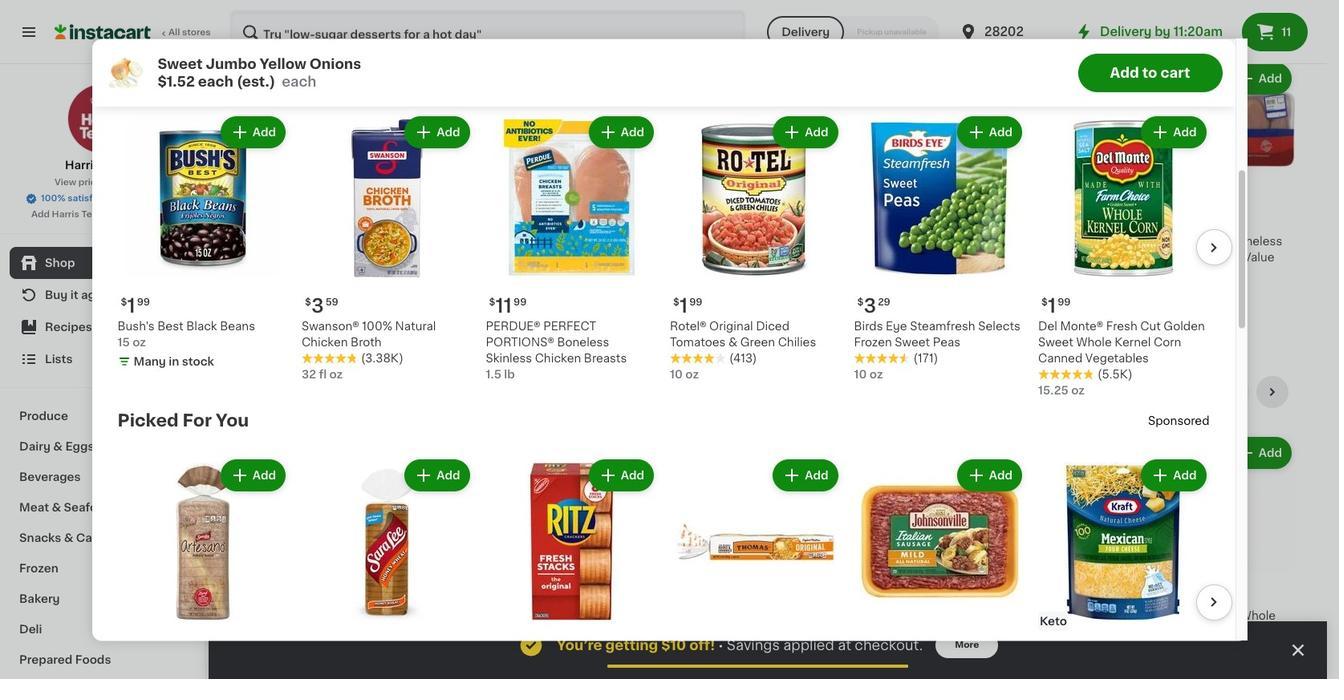 Task type: locate. For each thing, give the bounding box(es) containing it.
0 horizontal spatial save
[[143, 210, 164, 219]]

1 $ 1 99 from the left
[[121, 297, 150, 316]]

99 for perdue® perfect portions® boneless skinless chicken breasts
[[513, 298, 527, 308]]

pack
[[1155, 268, 1183, 279]]

onions down sellers
[[310, 57, 361, 70]]

3 up pack
[[1165, 212, 1178, 230]]

harris inside harris teeter™ vitamin d whole milk 0.5 gal
[[241, 611, 274, 622]]

1 d from the left
[[371, 611, 380, 622]]

0 vertical spatial 7
[[250, 212, 262, 230]]

original
[[755, 236, 799, 247], [709, 321, 753, 333]]

1 horizontal spatial frozen
[[854, 337, 892, 349]]

oz right the 6
[[708, 268, 722, 279]]

$ 2 79
[[854, 586, 886, 605]]

$ 3 59
[[305, 297, 338, 316]]

snacks & candy link
[[10, 523, 195, 554]]

fat for 2
[[905, 627, 922, 638]]

$1.52
[[158, 75, 195, 87]]

applied
[[783, 640, 834, 652]]

chicken inside perdue® perfect portions® boneless skinless chicken breasts 1.5 lb
[[535, 353, 581, 365]]

harris inside $ 4 harris teeter 1% low fat milk 1 gal
[[1003, 611, 1036, 622]]

each right $1.52
[[198, 75, 233, 87]]

2 10 oz from the left
[[854, 370, 883, 381]]

1 vertical spatial lb
[[504, 370, 515, 381]]

0 horizontal spatial sponsored badge image
[[698, 305, 747, 314]]

None search field
[[229, 10, 746, 55]]

reduced inside harris teeter 2% reduced fat milk 1 gal many in stock
[[546, 627, 597, 638]]

& down chocolate
[[774, 627, 783, 638]]

view pricing policy link
[[54, 177, 150, 189]]

0 horizontal spatial to
[[131, 210, 140, 219]]

2 d from the left
[[523, 611, 532, 622]]

99 up harris teeter 2% reduced fat milk 1 gal many in stock
[[570, 587, 583, 597]]

teeter™ inside harris teeter™ whole milk 1 qt
[[1192, 611, 1238, 622]]

reduced inside "harris teeter™ 2% reduced fat milk 0.5 gal"
[[851, 627, 902, 638]]

0 vertical spatial $ 4 99
[[701, 212, 736, 230]]

99 up harris teeter boneless chicken breast value pack
[[1179, 213, 1192, 222]]

4 for harris teeter 2% reduced fat milk
[[555, 586, 569, 605]]

teeter up beef
[[277, 236, 313, 247]]

1 horizontal spatial 10 oz
[[854, 370, 883, 381]]

each right (est.)
[[282, 75, 316, 87]]

2 horizontal spatial $ 1 99
[[1042, 297, 1071, 316]]

4 inside $ 4 harris teeter 1% low fat milk 1 gal
[[1013, 586, 1026, 605]]

1 vertical spatial jumbo
[[431, 236, 471, 247]]

2 each from the left
[[282, 75, 316, 87]]

0 horizontal spatial yellow
[[260, 57, 306, 70]]

1 vertical spatial to
[[131, 210, 140, 219]]

filtered
[[773, 643, 816, 654]]

save down guarantee
[[143, 210, 164, 219]]

$2.79 element
[[241, 580, 380, 608]]

1 horizontal spatial sponsored badge image
[[851, 344, 899, 353]]

1 horizontal spatial 7
[[1098, 268, 1104, 279]]

99 up heinz on the top of the page
[[874, 213, 888, 222]]

buy
[[45, 290, 68, 301]]

100%
[[41, 194, 65, 203], [362, 321, 392, 333]]

4 inside $ 4 harris teeter™ vitamin d whole milk 1 gal
[[403, 586, 416, 605]]

many down bush's
[[134, 357, 166, 368]]

2% up the getting in the left of the page
[[621, 611, 638, 622]]

oz right 15.25
[[1071, 386, 1085, 397]]

fat up checkout.
[[905, 627, 922, 638]]

0 vertical spatial original
[[755, 236, 799, 247]]

1 vertical spatial yellow
[[474, 236, 509, 247]]

1 10 from the left
[[670, 370, 683, 381]]

perdue®
[[486, 321, 541, 333]]

0 horizontal spatial each
[[198, 75, 233, 87]]

1 10 oz from the left
[[670, 370, 699, 381]]

0 horizontal spatial fat
[[600, 627, 617, 638]]

99 up rotel®
[[689, 298, 703, 308]]

yellow inside sweet jumbo yellow onions $1.89 / lb
[[474, 236, 509, 247]]

$ 1 99 up del
[[1042, 297, 1071, 316]]

3 left 59
[[311, 297, 324, 316]]

10 down tomatoes
[[670, 370, 683, 381]]

1 0.5 from the left
[[241, 643, 259, 654]]

0 vertical spatial yellow
[[260, 57, 306, 70]]

stock up perdue®
[[457, 303, 490, 314]]

2 horizontal spatial 11
[[1282, 26, 1291, 38]]

0 horizontal spatial delivery
[[782, 26, 830, 38]]

lb right 1.5
[[504, 370, 515, 381]]

whole inside del monte® fresh cut golden sweet whole kernel corn canned vegetables
[[1076, 337, 1112, 349]]

0 vertical spatial lb
[[434, 268, 445, 279]]

oz down bottled
[[609, 268, 623, 279]]

2 $ 1 99 from the left
[[673, 297, 703, 316]]

reduced for 4
[[546, 627, 597, 638]]

99 up perdue®
[[513, 298, 527, 308]]

$ inside $ 11 99
[[489, 298, 495, 308]]

1 horizontal spatial save
[[920, 310, 947, 321]]

$ 1 99 for rotel® original diced tomatoes & green chilies
[[673, 297, 703, 316]]

chicken down swanson®
[[302, 337, 348, 349]]

1 horizontal spatial 10
[[854, 370, 867, 381]]

beverages
[[19, 472, 81, 483]]

heinz
[[851, 236, 883, 247]]

99 for del monte® fresh cut golden sweet whole kernel corn canned vegetables
[[1058, 298, 1071, 308]]

to inside "link"
[[131, 210, 140, 219]]

1 horizontal spatial 100%
[[362, 321, 392, 333]]

1 vertical spatial 7
[[1098, 268, 1104, 279]]

0 horizontal spatial 10
[[670, 370, 683, 381]]

chicken up am-
[[1063, 252, 1109, 263]]

harris inside harris teeter™ purified drinking bottled water 24 x 16.9 fl oz
[[546, 236, 579, 247]]

onions inside sweet jumbo yellow onions $1.89 / lb
[[393, 252, 434, 263]]

at
[[838, 640, 851, 652]]

5 gal from the left
[[1011, 643, 1028, 654]]

delivery for delivery
[[782, 26, 830, 38]]

1 vertical spatial original
[[709, 321, 753, 333]]

1 horizontal spatial each
[[282, 75, 316, 87]]

fat inside "harris teeter™ 2% reduced fat milk 0.5 gal"
[[905, 627, 922, 638]]

sweet jumbo yellow onions $1.52 each (est.) each
[[158, 57, 361, 87]]

1 each from the left
[[198, 75, 233, 87]]

0 horizontal spatial 10 oz
[[670, 370, 699, 381]]

1 vertical spatial boneless
[[557, 337, 609, 349]]

d left harris teeter 2% reduced fat milk 1 gal many in stock
[[523, 611, 532, 622]]

many inside product group
[[867, 662, 899, 673]]

1 horizontal spatial fat
[[905, 627, 922, 638]]

99 for bush's best black beans
[[137, 298, 150, 308]]

gal inside harris teeter™ vitamin d whole milk 0.5 gal
[[262, 643, 280, 654]]

2 2% from the left
[[736, 611, 753, 622]]

1 2% from the left
[[621, 611, 638, 622]]

stock down the getting in the left of the page
[[610, 662, 642, 673]]

$ for harris teeter™ purified drinking bottled water
[[549, 213, 555, 222]]

best sellers
[[241, 9, 346, 26]]

0 vertical spatial 11
[[1282, 26, 1291, 38]]

sweet down $ 1 52
[[393, 236, 428, 247]]

oz inside bush's best black beans 15 oz
[[133, 337, 146, 349]]

0 horizontal spatial onions
[[310, 57, 361, 70]]

0 horizontal spatial d
[[371, 611, 380, 622]]

7 inside $ 8 harris teeter whole rotisserie chicken (available 11 am- 7 pm)
[[1098, 268, 1104, 279]]

teeter up rotisserie
[[1039, 236, 1075, 247]]

sweet up (171)
[[895, 337, 930, 349]]

$ for perdue® perfect portions® boneless skinless chicken breasts
[[489, 298, 495, 308]]

selects
[[978, 321, 1021, 333]]

7 inside $ 7 harris teeter lean 93% ground beef
[[250, 212, 262, 230]]

2 horizontal spatial fat
[[1121, 611, 1139, 622]]

view
[[54, 178, 76, 187]]

$ 1 99 up rotel®
[[673, 297, 703, 316]]

$ for birds eye steamfresh selects frozen sweet peas
[[857, 298, 864, 308]]

teeter™ inside harris teeter™ vitamin d whole milk 0.5 gal
[[277, 611, 323, 622]]

item carousel region
[[241, 1, 1295, 363], [95, 107, 1232, 406], [241, 376, 1295, 680], [118, 451, 1232, 680]]

& for eggs
[[53, 441, 63, 453]]

1 horizontal spatial d
[[523, 611, 532, 622]]

& left candy
[[64, 533, 73, 544]]

whole inside harris teeter™ vitamin d whole milk 0.5 gal
[[241, 627, 276, 638]]

1 horizontal spatial 11
[[1061, 268, 1070, 279]]

sweet up $1.52
[[158, 57, 203, 70]]

many in stock down checkout.
[[867, 662, 947, 673]]

3 2% from the left
[[935, 611, 953, 622]]

best inside bush's best black beans 15 oz
[[157, 321, 183, 333]]

0 horizontal spatial original
[[709, 321, 753, 333]]

1 vitamin from the left
[[326, 611, 368, 622]]

sweet jumbo yellow onions $1.89 / lb
[[393, 236, 509, 279]]

many inside harris teeter 2% reduced fat milk 1 gal many in stock
[[562, 662, 594, 673]]

2% up more button
[[935, 611, 953, 622]]

99 up monte®
[[1058, 298, 1071, 308]]

crispy
[[698, 252, 735, 263]]

delivery for delivery by 11:20am
[[1100, 26, 1152, 38]]

teeter inside $ 7 harris teeter lean 93% ground beef
[[277, 236, 313, 247]]

snacks
[[19, 533, 61, 544]]

harris teeter™ purified drinking bottled water 24 x 16.9 fl oz
[[546, 236, 674, 279]]

tomato
[[885, 236, 928, 247]]

99 inside $ 3 99
[[1179, 213, 1192, 222]]

vic
[[113, 210, 129, 219]]

jumbo up (est.)
[[206, 57, 256, 70]]

2 reduced from the left
[[851, 627, 902, 638]]

candy
[[76, 533, 114, 544]]

delivery by 11:20am
[[1100, 26, 1223, 38]]

fairlife
[[698, 611, 733, 622]]

lactose
[[698, 627, 743, 638]]

10 oz for 1
[[670, 370, 699, 381]]

$ for harris teeter™ whole milk
[[1159, 587, 1165, 597]]

1 horizontal spatial onions
[[393, 252, 434, 263]]

3 for $ 3 29
[[864, 297, 876, 316]]

teeter™ inside "harris teeter™ 2% reduced fat milk 0.5 gal"
[[887, 611, 933, 622]]

0 horizontal spatial vitamin
[[326, 611, 368, 622]]

original for onions
[[755, 236, 799, 247]]

1 vertical spatial 100%
[[362, 321, 392, 333]]

3 left 29
[[864, 297, 876, 316]]

$ 4 99 for french's®
[[701, 212, 736, 230]]

2 gal from the left
[[401, 643, 418, 654]]

to left cart
[[1142, 66, 1157, 79]]

water
[[640, 252, 673, 263]]

best left sellers
[[241, 9, 282, 26]]

2 0.5 from the left
[[851, 643, 869, 654]]

bought
[[173, 69, 239, 86]]

fl right 32
[[319, 370, 327, 381]]

frozen inside birds eye steamfresh selects frozen sweet peas
[[854, 337, 892, 349]]

0 vertical spatial 100%
[[41, 194, 65, 203]]

teeter up you're
[[582, 611, 618, 622]]

& left eggs
[[53, 441, 63, 453]]

28202
[[985, 26, 1024, 38]]

fat inside harris teeter 2% reduced fat milk 1 gal many in stock
[[600, 627, 617, 638]]

$ 4 99
[[701, 212, 736, 230], [549, 586, 583, 605]]

$ 4 99 for harris
[[549, 586, 583, 605]]

reduced up checkout.
[[851, 627, 902, 638]]

fat for 4
[[600, 627, 617, 638]]

harris teeter link
[[65, 83, 140, 173]]

harris
[[65, 160, 100, 171], [52, 210, 79, 219], [241, 236, 274, 247], [546, 236, 579, 247], [1003, 236, 1036, 247], [1155, 236, 1189, 247], [241, 611, 274, 622], [393, 611, 427, 622], [546, 611, 579, 622], [851, 611, 884, 622], [1003, 611, 1036, 622], [1155, 611, 1189, 622]]

10 down 'see' in the right top of the page
[[854, 370, 867, 381]]

item carousel region containing 4
[[241, 376, 1295, 680]]

2 10 from the left
[[854, 370, 867, 381]]

milk inside fairlife 2% chocolate lactose free & high- protein ultra-filtered milk
[[698, 659, 721, 670]]

item carousel region containing 1
[[95, 107, 1232, 406]]

oz right 20
[[868, 268, 882, 279]]

2 horizontal spatial onions
[[769, 252, 810, 263]]

treatment tracker modal dialog
[[209, 622, 1327, 680]]

jumbo inside the sweet jumbo yellow onions $1.52 each (est.) each
[[206, 57, 256, 70]]

sweet inside birds eye steamfresh selects frozen sweet peas
[[895, 337, 930, 349]]

0 horizontal spatial 0.5
[[241, 643, 259, 654]]

1 gal from the left
[[262, 643, 280, 654]]

whole
[[1078, 236, 1113, 247], [1076, 337, 1112, 349], [1240, 611, 1276, 622], [241, 627, 276, 638], [393, 627, 429, 638]]

teeter™ inside $ 4 harris teeter™ vitamin d whole milk 1 gal
[[429, 611, 475, 622]]

1 horizontal spatial boneless
[[1230, 236, 1282, 247]]

harris inside harris teeter™ whole milk 1 qt
[[1155, 611, 1189, 622]]

beans
[[220, 321, 255, 333]]

1 horizontal spatial $ 1 99
[[673, 297, 703, 316]]

1 vertical spatial save
[[920, 310, 947, 321]]

7 right am-
[[1098, 268, 1104, 279]]

32 fl oz
[[302, 370, 343, 381]]

& inside rotel® original diced tomatoes & green chilies
[[729, 337, 738, 349]]

policy
[[112, 178, 141, 187]]

ultra-
[[741, 643, 773, 654]]

100% inside button
[[41, 194, 65, 203]]

birds eye steamfresh selects frozen sweet peas
[[854, 321, 1021, 349]]

1 horizontal spatial vitamin
[[478, 611, 520, 622]]

0 vertical spatial jumbo
[[206, 57, 256, 70]]

1 horizontal spatial original
[[755, 236, 799, 247]]

$ 1 52
[[396, 212, 425, 230]]

& inside fairlife 2% chocolate lactose free & high- protein ultra-filtered milk
[[774, 627, 783, 638]]

add inside "link"
[[31, 210, 50, 219]]

gal for harris teeter™ 2% reduced fat milk 0.5 gal
[[872, 643, 889, 654]]

$ inside $ 3 29
[[857, 298, 864, 308]]

$ for del monte® fresh cut golden sweet whole kernel corn canned vegetables
[[1042, 298, 1048, 308]]

original up fried
[[755, 236, 799, 247]]

$32,
[[892, 310, 918, 321]]

2% inside "harris teeter™ 2% reduced fat milk 0.5 gal"
[[935, 611, 953, 622]]

del monte® fresh cut golden sweet whole kernel corn canned vegetables
[[1038, 321, 1205, 365]]

0 horizontal spatial $ 1 99
[[121, 297, 150, 316]]

$ inside $ 4 39
[[549, 213, 555, 222]]

0 horizontal spatial frozen
[[19, 563, 58, 575]]

0.5 inside harris teeter™ vitamin d whole milk 0.5 gal
[[241, 643, 259, 654]]

$ inside $ 4 harris teeter™ vitamin d whole milk 1 gal
[[396, 587, 403, 597]]

0 vertical spatial boneless
[[1230, 236, 1282, 247]]

am-
[[1073, 268, 1095, 279]]

gal inside "harris teeter™ 2% reduced fat milk 0.5 gal"
[[872, 643, 889, 654]]

d inside harris teeter™ vitamin d whole milk 0.5 gal
[[371, 611, 380, 622]]

100% down view
[[41, 194, 65, 203]]

boneless inside perdue® perfect portions® boneless skinless chicken breasts 1.5 lb
[[557, 337, 609, 349]]

1 horizontal spatial reduced
[[851, 627, 902, 638]]

99 inside $ 11 99
[[513, 298, 527, 308]]

fried
[[738, 252, 766, 263]]

teeter inside $ 8 harris teeter whole rotisserie chicken (available 11 am- 7 pm)
[[1039, 236, 1075, 247]]

1 reduced from the left
[[546, 627, 597, 638]]

yellow inside the sweet jumbo yellow onions $1.52 each (est.) each
[[260, 57, 306, 70]]

original up green
[[709, 321, 753, 333]]

oz right 15
[[133, 337, 146, 349]]

many down you're
[[562, 662, 594, 673]]

2% inside harris teeter 2% reduced fat milk 1 gal many in stock
[[621, 611, 638, 622]]

fl right 16.9
[[599, 268, 606, 279]]

onions
[[310, 57, 361, 70], [393, 252, 434, 263], [769, 252, 810, 263]]

1 horizontal spatial lb
[[504, 370, 515, 381]]

fat
[[1121, 611, 1139, 622], [600, 627, 617, 638], [905, 627, 922, 638]]

3 $ 1 99 from the left
[[1042, 297, 1071, 316]]

lb
[[434, 268, 445, 279], [504, 370, 515, 381]]

0 horizontal spatial fl
[[319, 370, 327, 381]]

1 horizontal spatial best
[[241, 9, 282, 26]]

& right meat at the bottom left of page
[[52, 502, 61, 514]]

teeter™ for d
[[277, 611, 323, 622]]

2 vitamin from the left
[[478, 611, 520, 622]]

vitamin
[[326, 611, 368, 622], [478, 611, 520, 622]]

0 horizontal spatial 7
[[250, 212, 262, 230]]

11:20am
[[1174, 26, 1223, 38]]

4 for french's® original crispy fried onions
[[708, 212, 721, 230]]

4 for harris teeter™ purified drinking bottled water
[[555, 212, 569, 230]]

8
[[1013, 212, 1026, 230]]

4 gal from the left
[[872, 643, 889, 654]]

original inside rotel® original diced tomatoes & green chilies
[[709, 321, 753, 333]]

swanson®
[[302, 321, 359, 333]]

gal inside harris teeter 2% reduced fat milk 1 gal many in stock
[[553, 643, 571, 654]]

gal
[[262, 643, 280, 654], [401, 643, 418, 654], [553, 643, 571, 654], [872, 643, 889, 654], [1011, 643, 1028, 654]]

0 horizontal spatial $ 4 99
[[549, 586, 583, 605]]

1 horizontal spatial jumbo
[[431, 236, 471, 247]]

3 for $ 3 99
[[1165, 212, 1178, 230]]

onions up $1.89
[[393, 252, 434, 263]]

1 horizontal spatial $ 4 99
[[701, 212, 736, 230]]

add button
[[1076, 64, 1138, 93], [1228, 64, 1290, 93], [222, 118, 284, 147], [406, 118, 468, 147], [590, 118, 652, 147], [775, 118, 836, 147], [959, 118, 1021, 147], [1143, 118, 1205, 147], [618, 439, 680, 468], [771, 439, 833, 468], [923, 439, 985, 468], [1228, 439, 1290, 468], [222, 462, 284, 491], [406, 462, 468, 491], [590, 462, 652, 491], [775, 462, 836, 491], [959, 462, 1021, 491], [1143, 462, 1205, 491]]

add inside button
[[1110, 66, 1139, 79]]

product group
[[241, 59, 380, 265], [698, 59, 838, 318], [851, 59, 990, 357], [1003, 59, 1143, 298], [1155, 59, 1295, 282], [118, 113, 289, 374], [302, 113, 473, 383], [486, 113, 657, 383], [670, 113, 841, 383], [854, 113, 1025, 383], [1038, 113, 1210, 399], [393, 434, 533, 679], [546, 434, 685, 679], [698, 434, 838, 680], [851, 434, 990, 679], [1003, 434, 1143, 679], [1155, 434, 1295, 656], [118, 457, 289, 680], [302, 457, 473, 680], [486, 457, 657, 680], [670, 457, 841, 680], [854, 457, 1025, 680], [1038, 457, 1210, 680]]

canned
[[1038, 353, 1083, 365]]

onions inside the sweet jumbo yellow onions $1.52 each (est.) each
[[310, 57, 361, 70]]

recipes link
[[10, 311, 195, 343]]

0 vertical spatial save
[[143, 210, 164, 219]]

stock down more button
[[915, 662, 947, 673]]

11 inside button
[[1282, 26, 1291, 38]]

frozen up bakery
[[19, 563, 58, 575]]

chicken inside $ 8 harris teeter whole rotisserie chicken (available 11 am- 7 pm)
[[1063, 252, 1109, 263]]

save up the steamfresh at right
[[920, 310, 947, 321]]

$ 1 99 up bush's
[[121, 297, 150, 316]]

0 horizontal spatial 2%
[[621, 611, 638, 622]]

eggs
[[65, 441, 94, 453]]

sponsored badge image
[[698, 305, 747, 314], [851, 344, 899, 353]]

1 vertical spatial best
[[157, 321, 183, 333]]

$10
[[661, 640, 686, 652]]

0 horizontal spatial 100%
[[41, 194, 65, 203]]

more button
[[936, 633, 998, 659]]

keto
[[1040, 616, 1067, 627]]

onions for sweet jumbo yellow onions $1.52 each (est.) each
[[310, 57, 361, 70]]

harris inside harris teeter 2% reduced fat milk 1 gal many in stock
[[546, 611, 579, 622]]

oz inside harris teeter™ purified drinking bottled water 24 x 16.9 fl oz
[[609, 268, 623, 279]]

frozen down birds at the right of page
[[854, 337, 892, 349]]

10 oz down tomatoes
[[670, 370, 699, 381]]

0 vertical spatial fl
[[599, 268, 606, 279]]

1 horizontal spatial 0.5
[[851, 643, 869, 654]]

teeter up breast in the top right of the page
[[1192, 236, 1228, 247]]

harris inside harris teeter boneless chicken breast value pack
[[1155, 236, 1189, 247]]

teeter™ for reduced
[[887, 611, 933, 622]]

teeter left the 1%
[[1039, 611, 1075, 622]]

0 horizontal spatial lb
[[434, 268, 445, 279]]

for
[[183, 413, 212, 430]]

sweet up canned
[[1038, 337, 1074, 349]]

$ 4 99 up french's®
[[701, 212, 736, 230]]

$ 8 harris teeter whole rotisserie chicken (available 11 am- 7 pm)
[[1003, 212, 1130, 279]]

100% up broth
[[362, 321, 392, 333]]

frozen link
[[10, 554, 195, 584]]

gal inside $ 4 harris teeter 1% low fat milk 1 gal
[[1011, 643, 1028, 654]]

fat up the getting in the left of the page
[[600, 627, 617, 638]]

service type group
[[767, 16, 940, 48]]

milk inside "harris teeter™ 2% reduced fat milk 0.5 gal"
[[925, 627, 948, 638]]

stock up $32,
[[915, 287, 947, 298]]

yellow up (est.)
[[260, 57, 306, 70]]

7 up ground
[[250, 212, 262, 230]]

$ inside $ 3 59
[[305, 298, 311, 308]]

$ 4 99 up you're
[[549, 586, 583, 605]]

d inside $ 4 harris teeter™ vitamin d whole milk 1 gal
[[523, 611, 532, 622]]

1 vertical spatial $ 4 99
[[549, 586, 583, 605]]

reduced for 2
[[851, 627, 902, 638]]

reduced
[[546, 627, 597, 638], [851, 627, 902, 638]]

teeter down satisfaction
[[81, 210, 111, 219]]

chicken down 'perfect' on the left top of page
[[535, 353, 581, 365]]

skinless
[[486, 353, 532, 365]]

fat right low
[[1121, 611, 1139, 622]]

1 horizontal spatial delivery
[[1100, 26, 1152, 38]]

sponsored badge image up rotel® original diced tomatoes & green chilies
[[698, 305, 747, 314]]

1 vertical spatial 11
[[1061, 268, 1070, 279]]

teeter inside harris teeter 2% reduced fat milk 1 gal many in stock
[[582, 611, 618, 622]]

lb inside perdue® perfect portions® boneless skinless chicken breasts 1.5 lb
[[504, 370, 515, 381]]

yellow
[[260, 57, 306, 70], [474, 236, 509, 247]]

39
[[570, 213, 583, 222]]

1 vertical spatial fl
[[319, 370, 327, 381]]

0 vertical spatial frozen
[[854, 337, 892, 349]]

99 up bush's
[[137, 298, 150, 308]]

0 horizontal spatial best
[[157, 321, 183, 333]]

onions for sweet jumbo yellow onions $1.89 / lb
[[393, 252, 434, 263]]

in down checkout.
[[902, 662, 912, 673]]

0.5 inside "harris teeter™ 2% reduced fat milk 0.5 gal"
[[851, 643, 869, 654]]

nsored
[[1170, 416, 1210, 427]]

prepared foods link
[[10, 645, 195, 676]]

lb right /
[[434, 268, 445, 279]]

0 vertical spatial to
[[1142, 66, 1157, 79]]

1 horizontal spatial 2%
[[736, 611, 753, 622]]

sweet
[[158, 57, 203, 70], [393, 236, 428, 247], [895, 337, 930, 349], [1038, 337, 1074, 349]]

3 gal from the left
[[553, 643, 571, 654]]

0 horizontal spatial reduced
[[546, 627, 597, 638]]

99 inside "3 99"
[[874, 213, 888, 222]]

harris inside $ 7 harris teeter lean 93% ground beef
[[241, 236, 274, 247]]

$ for bush's best black beans
[[121, 298, 127, 308]]

10 oz for 3
[[854, 370, 883, 381]]

0 horizontal spatial boneless
[[557, 337, 609, 349]]

99 up french's®
[[723, 213, 736, 222]]

best left black
[[157, 321, 183, 333]]

$ 1 99 for del monte® fresh cut golden sweet whole kernel corn canned vegetables
[[1042, 297, 1071, 316]]

& inside 'link'
[[52, 502, 61, 514]]

$ inside $ 1 52
[[396, 213, 403, 222]]

teeter™ inside harris teeter™ purified drinking bottled water 24 x 16.9 fl oz
[[582, 236, 628, 247]]

0 horizontal spatial jumbo
[[206, 57, 256, 70]]

15.25
[[1038, 386, 1069, 397]]

in down you're
[[597, 662, 607, 673]]

boneless
[[1230, 236, 1282, 247], [557, 337, 609, 349]]

jumbo inside sweet jumbo yellow onions $1.89 / lb
[[431, 236, 471, 247]]

yellow up $ 11 99
[[474, 236, 509, 247]]

best
[[241, 9, 282, 26], [157, 321, 183, 333]]

1 horizontal spatial to
[[1142, 66, 1157, 79]]

oz down 'see' in the right top of the page
[[870, 370, 883, 381]]

d down $2.79 "element"
[[371, 611, 380, 622]]

jumbo for lb
[[431, 236, 471, 247]]

1 vertical spatial sponsored badge image
[[851, 344, 899, 353]]

2% up free
[[736, 611, 753, 622]]

1 horizontal spatial fl
[[599, 268, 606, 279]]

0 horizontal spatial 11
[[495, 297, 512, 316]]

reduced up you're
[[546, 627, 597, 638]]

1 horizontal spatial yellow
[[474, 236, 509, 247]]

onions right fried
[[769, 252, 810, 263]]

meat & seafood link
[[10, 493, 195, 523]]

boneless down 'perfect' on the left top of page
[[557, 337, 609, 349]]

2 horizontal spatial 2%
[[935, 611, 953, 622]]

instacart logo image
[[55, 22, 151, 42]]



Task type: describe. For each thing, give the bounding box(es) containing it.
item carousel region containing 7
[[241, 1, 1295, 363]]

$ for swanson® 100% natural chicken broth
[[305, 298, 311, 308]]

teeter up policy
[[103, 160, 140, 171]]

milk inside harris teeter™ whole milk 1 qt
[[1155, 627, 1178, 638]]

product group containing 2
[[851, 434, 990, 679]]

(est.)
[[237, 75, 275, 87]]

lists link
[[10, 343, 195, 376]]

many up natural
[[409, 303, 442, 314]]

perdue® perfect portions® boneless skinless chicken breasts 1.5 lb
[[486, 321, 627, 381]]

harris teeter boneless chicken breast value pack
[[1155, 236, 1282, 279]]

6
[[698, 268, 706, 279]]

prepared
[[19, 655, 72, 666]]

stores
[[182, 28, 211, 37]]

3 up heinz on the top of the page
[[860, 212, 873, 230]]

birds
[[854, 321, 883, 333]]

in down sweet jumbo yellow onions $1.89 / lb in the left of the page
[[444, 303, 455, 314]]

add harris teeter vic to save link
[[31, 209, 173, 221]]

$ for harris teeter™ 2% reduced fat milk
[[854, 587, 860, 597]]

in inside harris teeter 2% reduced fat milk 1 gal many in stock
[[597, 662, 607, 673]]

99 for harris teeter 2% reduced fat milk
[[570, 587, 583, 597]]

jumbo for (est.)
[[206, 57, 256, 70]]

sweet inside the sweet jumbo yellow onions $1.52 each (est.) each
[[158, 57, 203, 70]]

$ for french's® original crispy fried onions
[[701, 213, 708, 222]]

harris teeter logo image
[[67, 83, 138, 154]]

all
[[169, 28, 180, 37]]

chocolate
[[756, 611, 814, 622]]

whole inside harris teeter™ whole milk 1 qt
[[1240, 611, 1276, 622]]

boneless inside harris teeter boneless chicken breast value pack
[[1230, 236, 1282, 247]]

fresh
[[1106, 321, 1138, 333]]

$ for harris teeter 2% reduced fat milk
[[549, 587, 555, 597]]

milk inside harris teeter 2% reduced fat milk 1 gal many in stock
[[620, 627, 643, 638]]

deli link
[[10, 615, 195, 645]]

product group containing 8
[[1003, 59, 1143, 298]]

sweet inside del monte® fresh cut golden sweet whole kernel corn canned vegetables
[[1038, 337, 1074, 349]]

99 for rotel® original diced tomatoes & green chilies
[[689, 298, 703, 308]]

harris inside $ 8 harris teeter whole rotisserie chicken (available 11 am- 7 pm)
[[1003, 236, 1036, 247]]

1 inside harris teeter™ whole milk 1 qt
[[1155, 643, 1160, 654]]

2
[[860, 586, 872, 605]]

milk inside $ 4 harris teeter™ vitamin d whole milk 1 gal
[[432, 627, 454, 638]]

(413)
[[729, 353, 757, 365]]

stock inside harris teeter 2% reduced fat milk 1 gal many in stock
[[610, 662, 642, 673]]

more
[[955, 641, 979, 650]]

seafood
[[64, 502, 112, 514]]

$ 7 harris teeter lean 93% ground beef
[[241, 212, 371, 263]]

prepared foods
[[19, 655, 111, 666]]

it
[[70, 290, 78, 301]]

bottled
[[595, 252, 637, 263]]

steamfresh
[[910, 321, 975, 333]]

$ inside $ 4 harris teeter 1% low fat milk 1 gal
[[1006, 587, 1013, 597]]

yellow for lb
[[474, 236, 509, 247]]

sweet inside sweet jumbo yellow onions $1.89 / lb
[[393, 236, 428, 247]]

cart
[[1161, 66, 1190, 79]]

guarantee
[[124, 194, 170, 203]]

low
[[1095, 611, 1119, 622]]

milk inside harris teeter™ vitamin d whole milk 0.5 gal
[[279, 627, 302, 638]]

harris teeter
[[65, 160, 140, 171]]

/
[[427, 268, 432, 279]]

pricing
[[78, 178, 110, 187]]

many in stock up natural
[[409, 303, 490, 314]]

99 for french's® original crispy fried onions
[[723, 213, 736, 222]]

swanson® 100% natural chicken broth
[[302, 321, 436, 349]]

10 for 1
[[670, 370, 683, 381]]

beef
[[286, 252, 312, 263]]

corn
[[1154, 337, 1181, 349]]

$ 1 89
[[1159, 586, 1188, 605]]

& for candy
[[64, 533, 73, 544]]

broth
[[351, 337, 382, 349]]

save inside "link"
[[143, 210, 164, 219]]

in down bush's best black beans 15 oz
[[169, 357, 179, 368]]

gal for harris teeter 2% reduced fat milk 1 gal many in stock
[[553, 643, 571, 654]]

vegetables
[[1085, 353, 1149, 365]]

(available
[[1003, 268, 1058, 279]]

2% inside fairlife 2% chocolate lactose free & high- protein ultra-filtered milk
[[736, 611, 753, 622]]

harris inside "harris teeter™ 2% reduced fat milk 0.5 gal"
[[851, 611, 884, 622]]

whole inside $ 4 harris teeter™ vitamin d whole milk 1 gal
[[393, 627, 429, 638]]

fl inside harris teeter™ purified drinking bottled water 24 x 16.9 fl oz
[[599, 268, 606, 279]]

many in stock down bush's best black beans 15 oz
[[134, 357, 214, 368]]

add to cart button
[[1078, 53, 1222, 91]]

bush's best black beans 15 oz
[[118, 321, 255, 349]]

diced
[[756, 321, 790, 333]]

ground
[[241, 252, 283, 263]]

1 inside harris teeter 2% reduced fat milk 1 gal many in stock
[[546, 643, 550, 654]]

breast
[[1204, 252, 1241, 263]]

chicken inside swanson® 100% natural chicken broth
[[302, 337, 348, 349]]

$ inside $ 7 harris teeter lean 93% ground beef
[[244, 213, 250, 222]]

gal for harris teeter™ vitamin d whole milk 0.5 gal
[[262, 643, 280, 654]]

15
[[118, 337, 130, 349]]

to inside button
[[1142, 66, 1157, 79]]

drinking
[[546, 252, 593, 263]]

satisfaction
[[68, 194, 121, 203]]

0.5 for harris teeter™ vitamin d whole milk 0.5 gal
[[241, 643, 259, 654]]

view pricing policy
[[54, 178, 141, 187]]

1 inside $ 4 harris teeter 1% low fat milk 1 gal
[[1003, 643, 1008, 654]]

& for seafood
[[52, 502, 61, 514]]

lb inside sweet jumbo yellow onions $1.89 / lb
[[434, 268, 445, 279]]

item carousel region containing add
[[118, 451, 1232, 680]]

green
[[740, 337, 775, 349]]

teeter inside "link"
[[81, 210, 111, 219]]

oz inside 'french's® original crispy fried onions 6 oz'
[[708, 268, 722, 279]]

teeter inside harris teeter boneless chicken breast value pack
[[1192, 236, 1228, 247]]

many in stock inside product group
[[867, 662, 947, 673]]

beverages link
[[10, 462, 195, 493]]

(1.05k)
[[757, 659, 797, 670]]

rotel®
[[670, 321, 707, 333]]

(171)
[[914, 353, 938, 365]]

3 99
[[860, 212, 888, 230]]

rotel® original diced tomatoes & green chilies
[[670, 321, 816, 349]]

0.5 for harris teeter™ 2% reduced fat milk 0.5 gal
[[851, 643, 869, 654]]

teeter™ for drinking
[[582, 236, 628, 247]]

harris inside "link"
[[52, 210, 79, 219]]

teeter™ for milk
[[1192, 611, 1238, 622]]

chicken inside harris teeter boneless chicken breast value pack
[[1155, 252, 1202, 263]]

whole inside $ 8 harris teeter whole rotisserie chicken (available 11 am- 7 pm)
[[1078, 236, 1113, 247]]

yellow for (est.)
[[260, 57, 306, 70]]

$ 4 harris teeter™ vitamin d whole milk 1 gal
[[393, 586, 532, 654]]

french's®
[[698, 236, 752, 247]]

0 vertical spatial sponsored badge image
[[698, 305, 747, 314]]

many up spend
[[867, 287, 899, 298]]

many in stock up $32,
[[867, 287, 947, 298]]

harris inside $ 4 harris teeter™ vitamin d whole milk 1 gal
[[393, 611, 427, 622]]

1 inside $ 4 harris teeter™ vitamin d whole milk 1 gal
[[393, 643, 398, 654]]

original for &
[[709, 321, 753, 333]]

bakery link
[[10, 584, 195, 615]]

$ 4 harris teeter 1% low fat milk 1 gal
[[1003, 586, 1139, 654]]

produce
[[19, 411, 68, 422]]

you
[[216, 413, 249, 430]]

harris teeter™ whole milk 1 qt
[[1155, 611, 1276, 654]]

vitamin inside harris teeter™ vitamin d whole milk 0.5 gal
[[326, 611, 368, 622]]

recipes
[[45, 322, 92, 333]]

2% for 2
[[935, 611, 953, 622]]

rotisserie
[[1003, 252, 1060, 263]]

teeter inside $ 4 harris teeter 1% low fat milk 1 gal
[[1039, 611, 1075, 622]]

peas
[[933, 337, 961, 349]]

oz right 32
[[329, 370, 343, 381]]

29
[[878, 298, 891, 308]]

harris teeter™ vitamin d whole milk 0.5 gal
[[241, 611, 380, 654]]

$3.99 per pound element
[[1155, 205, 1295, 233]]

in inside product group
[[902, 662, 912, 673]]

2 vertical spatial 11
[[495, 297, 512, 316]]

lean
[[316, 236, 343, 247]]

2% for 4
[[621, 611, 638, 622]]

3 for $ 3 59
[[311, 297, 324, 316]]

cut
[[1140, 321, 1161, 333]]

0 vertical spatial best
[[241, 9, 282, 26]]

vitamin inside $ 4 harris teeter™ vitamin d whole milk 1 gal
[[478, 611, 520, 622]]

by
[[1155, 26, 1171, 38]]

$ 11 99
[[489, 297, 527, 316]]

16.9
[[572, 268, 596, 279]]

(11k)
[[910, 252, 936, 263]]

$ 1 99 for bush's best black beans
[[121, 297, 150, 316]]

dairy & eggs
[[19, 441, 94, 453]]

$ for rotel® original diced tomatoes & green chilies
[[673, 298, 680, 308]]

onions inside 'french's® original crispy fried onions 6 oz'
[[769, 252, 810, 263]]

milk inside $ 4 harris teeter 1% low fat milk 1 gal
[[1003, 627, 1026, 638]]

harris teeter 2% reduced fat milk 1 gal many in stock
[[546, 611, 643, 673]]

buy it again
[[45, 290, 113, 301]]

stock inside product group
[[915, 662, 947, 673]]

foods
[[75, 655, 111, 666]]

items
[[920, 327, 953, 338]]

$ inside $ 3 99
[[1159, 213, 1165, 222]]

often
[[118, 69, 169, 86]]

10 for 3
[[854, 370, 867, 381]]

(5.5k)
[[1098, 370, 1133, 381]]

meat & seafood
[[19, 502, 112, 514]]

all stores link
[[55, 10, 212, 55]]

20 oz
[[851, 268, 882, 279]]

save inside the spend $32, save $5 see eligible items
[[920, 310, 947, 321]]

100% inside swanson® 100% natural chicken broth
[[362, 321, 392, 333]]

in up $32,
[[902, 287, 912, 298]]

eye
[[886, 321, 907, 333]]

product group containing 11
[[486, 113, 657, 383]]

11 inside $ 8 harris teeter whole rotisserie chicken (available 11 am- 7 pm)
[[1061, 268, 1070, 279]]

20
[[851, 268, 866, 279]]

product group containing 7
[[241, 59, 380, 265]]

89
[[1175, 587, 1188, 597]]

$ inside $ 8 harris teeter whole rotisserie chicken (available 11 am- 7 pm)
[[1006, 213, 1013, 222]]

delivery by 11:20am link
[[1074, 22, 1223, 42]]

$ for sweet jumbo yellow onions
[[396, 213, 403, 222]]

again
[[81, 290, 113, 301]]

gal inside $ 4 harris teeter™ vitamin d whole milk 1 gal
[[401, 643, 418, 654]]

1 vertical spatial frozen
[[19, 563, 58, 575]]

oz down tomatoes
[[685, 370, 699, 381]]

stock down bush's best black beans 15 oz
[[182, 357, 214, 368]]

fat inside $ 4 harris teeter 1% low fat milk 1 gal
[[1121, 611, 1139, 622]]



Task type: vqa. For each thing, say whether or not it's contained in the screenshot.


